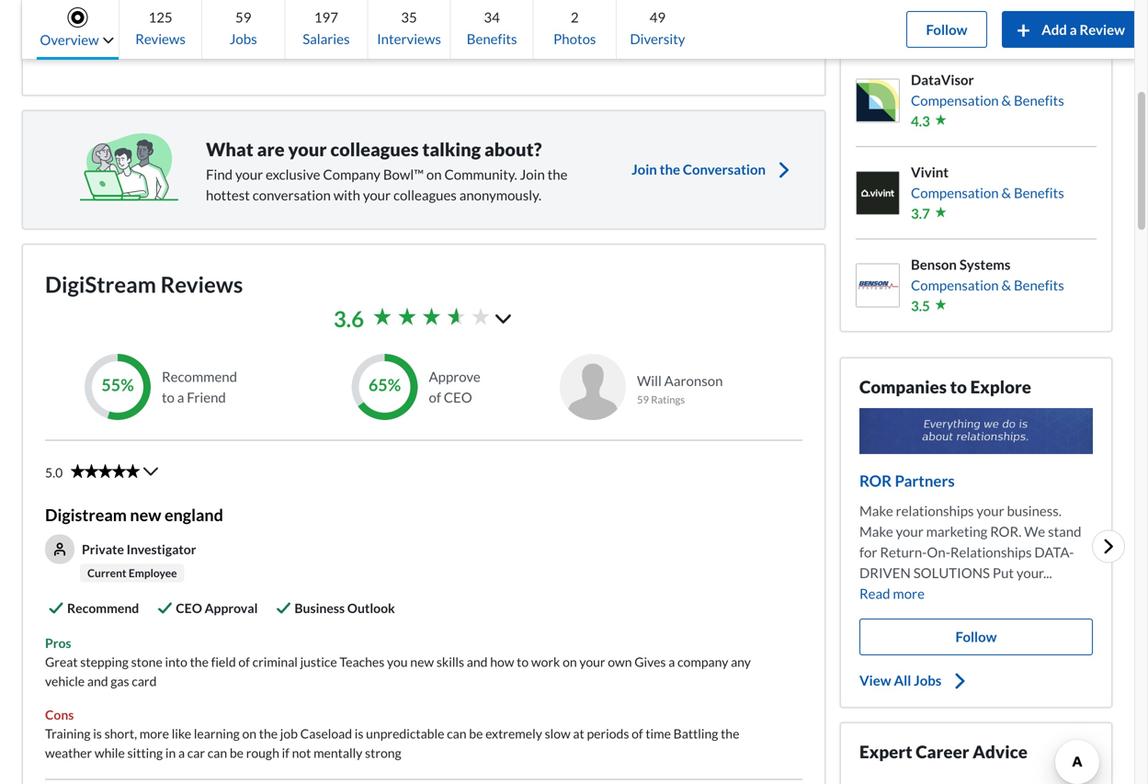 Task type: describe. For each thing, give the bounding box(es) containing it.
companies to explore
[[860, 376, 1031, 397]]

periods
[[587, 726, 629, 741]]

how
[[490, 654, 514, 670]]

gives
[[635, 654, 666, 670]]

reviews for 125
[[135, 30, 186, 47]]

cons training is short, more like learning on the job caseload is unpredictable can be extremely slow at periods of time battling the weather while sitting in a car can be rough if not mentally strong
[[45, 707, 739, 761]]

approval
[[205, 600, 258, 616]]

the inside what are your colleagues talking about? find your exclusive company bowl™ on community. join the hottest conversation with your colleagues anonymously.
[[548, 166, 568, 182]]

digistream founder will aaronson image
[[560, 354, 626, 420]]

5.0
[[45, 465, 63, 480]]

community.
[[444, 166, 517, 182]]

a right the add
[[1070, 21, 1077, 37]]

view all jobs
[[860, 672, 942, 688]]

add a review link
[[1002, 11, 1140, 48]]

work
[[531, 654, 560, 670]]

put
[[993, 564, 1014, 581]]

sitting
[[127, 745, 163, 761]]

benefits inside the benson systems compensation & benefits
[[1014, 277, 1064, 293]]

are
[[257, 138, 285, 160]]

& for vivint
[[1002, 184, 1011, 201]]

1 vertical spatial colleagues
[[393, 186, 457, 203]]

own
[[608, 654, 632, 670]]

vivint image
[[857, 172, 899, 214]]

competitors : unknown
[[52, 30, 197, 48]]

the inside join the conversation link
[[660, 161, 680, 177]]

conversation
[[253, 186, 331, 203]]

expert
[[860, 741, 912, 762]]

197 salaries
[[303, 9, 350, 47]]

the inside pros great stepping stone into the field of criminal justice teaches you new skills and how to work on your own gives a company any vehicle and gas card
[[190, 654, 209, 670]]

digistream new england
[[45, 505, 223, 525]]

35 interviews
[[377, 9, 441, 47]]

join the conversation
[[632, 161, 766, 177]]

battling
[[674, 726, 718, 741]]

like
[[172, 726, 191, 741]]

stand
[[1048, 523, 1082, 539]]

reviews for digistream
[[160, 271, 243, 297]]

companies
[[860, 376, 947, 397]]

time
[[646, 726, 671, 741]]

will aaronson 59 ratings
[[637, 372, 723, 406]]

59 inside 59 jobs
[[235, 9, 251, 25]]

vehicle
[[45, 673, 85, 689]]

datavisor compensation & benefits
[[911, 71, 1064, 108]]

0 vertical spatial 3.6
[[911, 20, 930, 37]]

what
[[206, 138, 254, 160]]

your right put
[[1017, 564, 1043, 581]]

into
[[165, 654, 187, 670]]

& inside the benson systems compensation & benefits
[[1002, 277, 1011, 293]]

3.7
[[911, 205, 930, 222]]

current employee
[[87, 566, 177, 580]]

ceo approval
[[176, 600, 258, 616]]

current
[[87, 566, 126, 580]]

career
[[916, 741, 969, 762]]

car
[[187, 745, 205, 761]]

in
[[165, 745, 176, 761]]

digistream reviews
[[45, 271, 243, 297]]

compensation & benefits link for vivint
[[911, 182, 1064, 203]]

ceo inside approve of ceo
[[444, 389, 472, 405]]

relationships
[[950, 544, 1032, 560]]

more inside cons training is short, more like learning on the job caseload is unpredictable can be extremely slow at periods of time battling the weather while sitting in a car can be rough if not mentally strong
[[139, 726, 169, 741]]

datavisor
[[911, 71, 974, 88]]

:
[[135, 30, 139, 48]]

explore
[[970, 376, 1031, 397]]

unpredictable
[[366, 726, 444, 741]]

34 benefits
[[467, 9, 517, 47]]

great
[[45, 654, 78, 670]]

any
[[731, 654, 751, 670]]

card
[[132, 673, 157, 689]]

vivint compensation & benefits
[[911, 164, 1064, 201]]

relationships
[[896, 502, 974, 519]]

to for explore
[[950, 376, 967, 397]]

49
[[650, 9, 666, 25]]

vivint
[[911, 164, 949, 180]]

justice
[[300, 654, 337, 670]]

compensation for vivint
[[911, 184, 999, 201]]

a inside cons training is short, more like learning on the job caseload is unpredictable can be extremely slow at periods of time battling the weather while sitting in a car can be rough if not mentally strong
[[178, 745, 185, 761]]

0 horizontal spatial ceo
[[176, 600, 202, 616]]

not
[[292, 745, 311, 761]]

benefits inside datavisor compensation & benefits
[[1014, 92, 1064, 108]]

business.
[[1007, 502, 1062, 519]]

recommend for recommend to a friend
[[162, 368, 237, 385]]

will
[[637, 372, 662, 389]]

ror partners
[[860, 472, 955, 490]]

0 vertical spatial new
[[130, 505, 161, 525]]

outlook
[[347, 600, 395, 616]]

your right with
[[363, 186, 391, 203]]

35
[[401, 9, 417, 25]]

benefits inside vivint compensation & benefits
[[1014, 184, 1064, 201]]

make relationships your business. make your marketing ror. we stand for return-on-relationships  data- driven solutions put your
[[860, 502, 1082, 581]]

digistream new england link
[[45, 505, 223, 525]]

slow
[[545, 726, 571, 741]]

business outlook
[[295, 600, 395, 616]]

systems
[[960, 256, 1011, 273]]

your up exclusive
[[288, 138, 327, 160]]

join inside what are your colleagues talking about? find your exclusive company bowl™ on community. join the hottest conversation with your colleagues anonymously.
[[520, 166, 545, 182]]

197
[[314, 9, 338, 25]]

125
[[148, 9, 172, 25]]

find
[[206, 166, 233, 182]]

59 inside will aaronson 59 ratings
[[637, 393, 649, 406]]

recommend to a friend
[[162, 368, 237, 405]]

approve
[[429, 368, 481, 385]]

while
[[95, 745, 125, 761]]

advice
[[973, 741, 1028, 762]]

a inside pros great stepping stone into the field of criminal justice teaches you new skills and how to work on your own gives a company any vehicle and gas card
[[668, 654, 675, 670]]

cons
[[45, 707, 74, 722]]

follow for the topmost follow button
[[926, 21, 968, 37]]

photos
[[554, 30, 596, 47]]

what are your colleagues talking about? find your exclusive company bowl™ on community. join the hottest conversation with your colleagues anonymously.
[[206, 138, 568, 203]]

2 photos
[[554, 9, 596, 47]]

join the conversation link
[[632, 159, 795, 181]]

ror.
[[990, 523, 1022, 539]]

compensation & benefits link for benson systems
[[911, 275, 1064, 296]]

about?
[[484, 138, 542, 160]]

1 horizontal spatial jobs
[[914, 672, 942, 688]]

pros great stepping stone into the field of criminal justice teaches you new skills and how to work on your own gives a company any vehicle and gas card
[[45, 635, 751, 689]]

company
[[323, 166, 381, 182]]

1 vertical spatial follow button
[[860, 618, 1093, 655]]



Task type: vqa. For each thing, say whether or not it's contained in the screenshot.
a To
yes



Task type: locate. For each thing, give the bounding box(es) containing it.
1 vertical spatial follow
[[956, 628, 997, 645]]

1 vertical spatial on
[[563, 654, 577, 670]]

colleagues
[[330, 138, 419, 160], [393, 186, 457, 203]]

compensation inside datavisor compensation & benefits
[[911, 92, 999, 108]]

0 vertical spatial and
[[467, 654, 488, 670]]

partners
[[895, 472, 955, 490]]

new right you
[[410, 654, 434, 670]]

125 reviews
[[135, 9, 186, 47]]

3.6
[[911, 20, 930, 37], [333, 306, 364, 332]]

your inside pros great stepping stone into the field of criminal justice teaches you new skills and how to work on your own gives a company any vehicle and gas card
[[579, 654, 605, 670]]

caseload
[[300, 726, 352, 741]]

2 horizontal spatial to
[[950, 376, 967, 397]]

your
[[288, 138, 327, 160], [235, 166, 263, 182], [363, 186, 391, 203], [977, 502, 1004, 519], [896, 523, 924, 539], [1017, 564, 1043, 581], [579, 654, 605, 670]]

conversation
[[683, 161, 766, 177]]

if
[[282, 745, 289, 761]]

compensation inside vivint compensation & benefits
[[911, 184, 999, 201]]

is up while
[[93, 726, 102, 741]]

interviews
[[377, 30, 441, 47]]

1 vertical spatial new
[[410, 654, 434, 670]]

59 left 197
[[235, 9, 251, 25]]

colleagues up company
[[330, 138, 419, 160]]

anonymously.
[[459, 186, 541, 203]]

49 diversity
[[630, 9, 685, 47]]

make down ror at the bottom
[[860, 502, 893, 519]]

can down learning
[[208, 745, 227, 761]]

your left own
[[579, 654, 605, 670]]

gas
[[111, 673, 129, 689]]

and left how
[[467, 654, 488, 670]]

and
[[467, 654, 488, 670], [87, 673, 108, 689]]

england
[[164, 505, 223, 525]]

2 & from the top
[[1002, 184, 1011, 201]]

marketing
[[926, 523, 988, 539]]

2 horizontal spatial on
[[563, 654, 577, 670]]

at
[[573, 726, 584, 741]]

jobs
[[230, 30, 257, 47], [914, 672, 942, 688]]

to right how
[[517, 654, 529, 670]]

1 vertical spatial make
[[860, 523, 893, 539]]

of
[[429, 389, 441, 405], [238, 654, 250, 670], [632, 726, 643, 741]]

on right work
[[563, 654, 577, 670]]

you
[[387, 654, 408, 670]]

exclusive
[[266, 166, 320, 182]]

compensation & benefits link down the "datavisor"
[[911, 90, 1064, 111]]

2 is from the left
[[355, 726, 364, 741]]

follow for bottom follow button
[[956, 628, 997, 645]]

recommend up friend
[[162, 368, 237, 385]]

your up ror.
[[977, 502, 1004, 519]]

jobs right all
[[914, 672, 942, 688]]

1 is from the left
[[93, 726, 102, 741]]

& down systems
[[1002, 277, 1011, 293]]

of down approve
[[429, 389, 441, 405]]

the
[[660, 161, 680, 177], [548, 166, 568, 182], [190, 654, 209, 670], [259, 726, 278, 741], [721, 726, 739, 741]]

diversity
[[630, 30, 685, 47]]

2 make from the top
[[860, 523, 893, 539]]

your up the 'hottest'
[[235, 166, 263, 182]]

3 & from the top
[[1002, 277, 1011, 293]]

weather
[[45, 745, 92, 761]]

1 horizontal spatial to
[[517, 654, 529, 670]]

stepping
[[80, 654, 129, 670]]

stone
[[131, 654, 163, 670]]

1 vertical spatial reviews
[[160, 271, 243, 297]]

new up the private investigator
[[130, 505, 161, 525]]

1 horizontal spatial recommend
[[162, 368, 237, 385]]

join down about?
[[520, 166, 545, 182]]

0 vertical spatial reviews
[[135, 30, 186, 47]]

0 horizontal spatial 59
[[235, 9, 251, 25]]

2 vertical spatial compensation
[[911, 277, 999, 293]]

teaches
[[340, 654, 385, 670]]

of inside pros great stepping stone into the field of criminal justice teaches you new skills and how to work on your own gives a company any vehicle and gas card
[[238, 654, 250, 670]]

0 horizontal spatial be
[[230, 745, 244, 761]]

the left the "conversation"
[[660, 161, 680, 177]]

0 vertical spatial jobs
[[230, 30, 257, 47]]

0 vertical spatial more
[[893, 585, 925, 601]]

a left friend
[[177, 389, 184, 405]]

1 compensation & benefits link from the top
[[911, 90, 1064, 111]]

0 vertical spatial &
[[1002, 92, 1011, 108]]

on up rough
[[242, 726, 257, 741]]

private
[[82, 541, 124, 557]]

to left explore
[[950, 376, 967, 397]]

be left rough
[[230, 745, 244, 761]]

& up systems
[[1002, 184, 1011, 201]]

benson systems image
[[857, 264, 899, 306]]

59 jobs
[[230, 9, 257, 47]]

add a review
[[1042, 21, 1125, 37]]

0 vertical spatial recommend
[[162, 368, 237, 385]]

be left extremely
[[469, 726, 483, 741]]

colleagues down bowl™
[[393, 186, 457, 203]]

compensation down 'benson'
[[911, 277, 999, 293]]

the right the into
[[190, 654, 209, 670]]

ceo left approval at the left
[[176, 600, 202, 616]]

a inside recommend to a friend
[[177, 389, 184, 405]]

the right 'battling'
[[721, 726, 739, 741]]

your up return-
[[896, 523, 924, 539]]

featured banner image for ror partners image
[[860, 408, 1093, 454]]

1 horizontal spatial of
[[429, 389, 441, 405]]

1 horizontal spatial is
[[355, 726, 364, 741]]

benefits
[[467, 30, 517, 47], [1014, 92, 1064, 108], [1014, 184, 1064, 201], [1014, 277, 1064, 293]]

0 horizontal spatial jobs
[[230, 30, 257, 47]]

next button image
[[1098, 535, 1119, 557]]

mentally
[[314, 745, 363, 761]]

& for datavisor
[[1002, 92, 1011, 108]]

1 vertical spatial compensation
[[911, 184, 999, 201]]

add
[[1042, 21, 1067, 37]]

0 vertical spatial colleagues
[[330, 138, 419, 160]]

1 horizontal spatial ceo
[[444, 389, 472, 405]]

is up mentally on the left of the page
[[355, 726, 364, 741]]

to inside pros great stepping stone into the field of criminal justice teaches you new skills and how to work on your own gives a company any vehicle and gas card
[[517, 654, 529, 670]]

0 horizontal spatial recommend
[[67, 600, 139, 616]]

competitors
[[52, 30, 135, 48]]

to for a
[[162, 389, 175, 405]]

of inside cons training is short, more like learning on the job caseload is unpredictable can be extremely slow at periods of time battling the weather while sitting in a car can be rough if not mentally strong
[[632, 726, 643, 741]]

0 horizontal spatial and
[[87, 673, 108, 689]]

1 vertical spatial &
[[1002, 184, 1011, 201]]

1 make from the top
[[860, 502, 893, 519]]

1 horizontal spatial on
[[426, 166, 442, 182]]

1 vertical spatial can
[[208, 745, 227, 761]]

a right in
[[178, 745, 185, 761]]

of left time
[[632, 726, 643, 741]]

3 compensation from the top
[[911, 277, 999, 293]]

benson
[[911, 256, 957, 273]]

of right the field
[[238, 654, 250, 670]]

&
[[1002, 92, 1011, 108], [1002, 184, 1011, 201], [1002, 277, 1011, 293]]

jobs right "unknown"
[[230, 30, 257, 47]]

0 horizontal spatial of
[[238, 654, 250, 670]]

make up for
[[860, 523, 893, 539]]

0 vertical spatial on
[[426, 166, 442, 182]]

2 compensation & benefits link from the top
[[911, 182, 1064, 203]]

rough
[[246, 745, 279, 761]]

on down the talking
[[426, 166, 442, 182]]

new
[[130, 505, 161, 525], [410, 654, 434, 670]]

ceo down approve
[[444, 389, 472, 405]]

we
[[1024, 523, 1045, 539]]

1 horizontal spatial 3.6
[[911, 20, 930, 37]]

on inside pros great stepping stone into the field of criminal justice teaches you new skills and how to work on your own gives a company any vehicle and gas card
[[563, 654, 577, 670]]

1 & from the top
[[1002, 92, 1011, 108]]

the up rough
[[259, 726, 278, 741]]

on inside cons training is short, more like learning on the job caseload is unpredictable can be extremely slow at periods of time battling the weather while sitting in a car can be rough if not mentally strong
[[242, 726, 257, 741]]

0 vertical spatial of
[[429, 389, 441, 405]]

0 vertical spatial 59
[[235, 9, 251, 25]]

1 vertical spatial and
[[87, 673, 108, 689]]

status
[[71, 464, 140, 478]]

1 vertical spatial recommend
[[67, 600, 139, 616]]

follow button up the "datavisor"
[[906, 11, 987, 48]]

investigator
[[127, 541, 196, 557]]

follow up the "datavisor"
[[926, 21, 968, 37]]

read
[[860, 585, 890, 601]]

can right unpredictable
[[447, 726, 467, 741]]

2 horizontal spatial of
[[632, 726, 643, 741]]

1 horizontal spatial new
[[410, 654, 434, 670]]

1 horizontal spatial can
[[447, 726, 467, 741]]

& inside datavisor compensation & benefits
[[1002, 92, 1011, 108]]

0 vertical spatial make
[[860, 502, 893, 519]]

a
[[1070, 21, 1077, 37], [177, 389, 184, 405], [668, 654, 675, 670], [178, 745, 185, 761]]

company
[[678, 654, 728, 670]]

compensation & benefits link for datavisor
[[911, 90, 1064, 111]]

0 horizontal spatial new
[[130, 505, 161, 525]]

1 horizontal spatial 59
[[637, 393, 649, 406]]

join left the "conversation"
[[632, 161, 657, 177]]

new inside pros great stepping stone into the field of criminal justice teaches you new skills and how to work on your own gives a company any vehicle and gas card
[[410, 654, 434, 670]]

approve of ceo
[[429, 368, 481, 405]]

1 horizontal spatial join
[[632, 161, 657, 177]]

0 horizontal spatial on
[[242, 726, 257, 741]]

the right 'community.'
[[548, 166, 568, 182]]

view
[[860, 672, 891, 688]]

2 vertical spatial on
[[242, 726, 257, 741]]

compensation for datavisor
[[911, 92, 999, 108]]

0 horizontal spatial to
[[162, 389, 175, 405]]

solutions
[[913, 564, 990, 581]]

1 horizontal spatial be
[[469, 726, 483, 741]]

1 vertical spatial 3.6
[[333, 306, 364, 332]]

digistream
[[45, 271, 156, 297]]

data-
[[1034, 544, 1074, 560]]

3 compensation & benefits link from the top
[[911, 275, 1064, 296]]

compensation inside the benson systems compensation & benefits
[[911, 277, 999, 293]]

0 vertical spatial can
[[447, 726, 467, 741]]

to inside recommend to a friend
[[162, 389, 175, 405]]

0 horizontal spatial 3.6
[[333, 306, 364, 332]]

to left friend
[[162, 389, 175, 405]]

more up sitting
[[139, 726, 169, 741]]

4.3
[[911, 113, 930, 129]]

0 vertical spatial compensation & benefits link
[[911, 90, 1064, 111]]

0 vertical spatial follow button
[[906, 11, 987, 48]]

... read more
[[860, 564, 1052, 601]]

can
[[447, 726, 467, 741], [208, 745, 227, 761]]

0 vertical spatial follow
[[926, 21, 968, 37]]

3.5
[[911, 297, 930, 314]]

0 horizontal spatial is
[[93, 726, 102, 741]]

follow button down read more link
[[860, 618, 1093, 655]]

1 vertical spatial jobs
[[914, 672, 942, 688]]

1 vertical spatial 59
[[637, 393, 649, 406]]

& inside vivint compensation & benefits
[[1002, 184, 1011, 201]]

of inside approve of ceo
[[429, 389, 441, 405]]

0 horizontal spatial can
[[208, 745, 227, 761]]

compensation down vivint
[[911, 184, 999, 201]]

on inside what are your colleagues talking about? find your exclusive company bowl™ on community. join the hottest conversation with your colleagues anonymously.
[[426, 166, 442, 182]]

join
[[632, 161, 657, 177], [520, 166, 545, 182]]

59 down will
[[637, 393, 649, 406]]

a right gives
[[668, 654, 675, 670]]

1 horizontal spatial and
[[467, 654, 488, 670]]

1 vertical spatial be
[[230, 745, 244, 761]]

and down stepping
[[87, 673, 108, 689]]

0 vertical spatial be
[[469, 726, 483, 741]]

0 vertical spatial ceo
[[444, 389, 472, 405]]

learning
[[194, 726, 240, 741]]

strong
[[365, 745, 401, 761]]

& up vivint compensation & benefits
[[1002, 92, 1011, 108]]

digistream
[[45, 505, 127, 525]]

2 vertical spatial of
[[632, 726, 643, 741]]

0 horizontal spatial join
[[520, 166, 545, 182]]

compensation down the "datavisor"
[[911, 92, 999, 108]]

2 compensation from the top
[[911, 184, 999, 201]]

follow down read more link
[[956, 628, 997, 645]]

on-
[[927, 544, 950, 560]]

1 vertical spatial ceo
[[176, 600, 202, 616]]

compensation & benefits link down vivint
[[911, 182, 1064, 203]]

more inside ... read more
[[893, 585, 925, 601]]

1 horizontal spatial more
[[893, 585, 925, 601]]

pros
[[45, 635, 71, 651]]

employee
[[129, 566, 177, 580]]

1 vertical spatial more
[[139, 726, 169, 741]]

2 vertical spatial &
[[1002, 277, 1011, 293]]

reviews
[[135, 30, 186, 47], [160, 271, 243, 297]]

more down driven
[[893, 585, 925, 601]]

1 compensation from the top
[[911, 92, 999, 108]]

skills
[[437, 654, 464, 670]]

0 vertical spatial compensation
[[911, 92, 999, 108]]

business
[[295, 600, 345, 616]]

talking
[[422, 138, 481, 160]]

datavisor image
[[857, 79, 899, 121]]

1 vertical spatial of
[[238, 654, 250, 670]]

compensation & benefits link down systems
[[911, 275, 1064, 296]]

0 horizontal spatial more
[[139, 726, 169, 741]]

recommend down current
[[67, 600, 139, 616]]

aaronson
[[664, 372, 723, 389]]

recommend for recommend
[[67, 600, 139, 616]]

1 vertical spatial compensation & benefits link
[[911, 182, 1064, 203]]

2 vertical spatial compensation & benefits link
[[911, 275, 1064, 296]]



